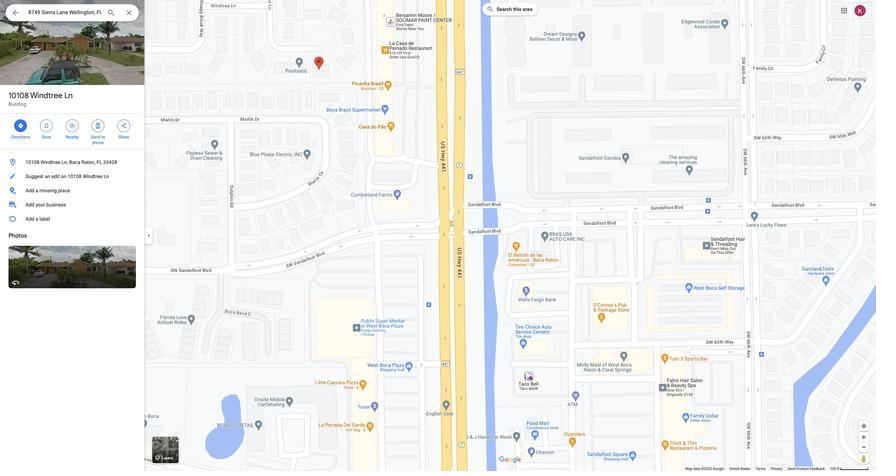 Task type: vqa. For each thing, say whether or not it's contained in the screenshot.
Timimoun
no



Task type: locate. For each thing, give the bounding box(es) containing it.
2 vertical spatial add
[[26, 216, 34, 222]]

0 vertical spatial windtree
[[30, 91, 63, 101]]

an
[[45, 174, 50, 179]]

10108 inside 10108 windtree ln building
[[9, 91, 29, 101]]

a inside "button"
[[36, 216, 38, 222]]

 button
[[6, 4, 26, 23]]

0 vertical spatial send
[[91, 135, 100, 140]]

10108 right on
[[68, 174, 82, 179]]

terms button
[[756, 467, 766, 471]]

add
[[26, 188, 34, 193], [26, 202, 34, 208], [26, 216, 34, 222]]

windtree down raton,
[[83, 174, 103, 179]]

send to phone
[[91, 135, 105, 145]]

2 add from the top
[[26, 202, 34, 208]]

google account: kenny nguyen  
(kenny.nguyen@adept.ai) image
[[855, 5, 866, 16]]

terms
[[756, 467, 766, 471]]

add down 'suggest'
[[26, 188, 34, 193]]

directions
[[11, 135, 30, 140]]

add for add a label
[[26, 216, 34, 222]]

0 vertical spatial ln
[[64, 91, 73, 101]]

add a label
[[26, 216, 50, 222]]

windtree left ln,
[[41, 159, 60, 165]]

a left label
[[36, 216, 38, 222]]

a inside button
[[36, 188, 38, 193]]

10108 windtree ln, boca raton, fl 33428 button
[[0, 155, 145, 169]]

10108 up 'suggest'
[[26, 159, 39, 165]]

1 vertical spatial 10108
[[26, 159, 39, 165]]

this
[[514, 6, 522, 12]]

windtree for ln
[[30, 91, 63, 101]]

0 horizontal spatial send
[[91, 135, 100, 140]]

footer containing map data ©2023 google
[[686, 467, 831, 471]]

send product feedback button
[[788, 467, 826, 471]]

windtree
[[30, 91, 63, 101], [41, 159, 60, 165], [83, 174, 103, 179]]

missing
[[39, 188, 57, 193]]

 search field
[[6, 4, 139, 23]]

10108 up building
[[9, 91, 29, 101]]

1 add from the top
[[26, 188, 34, 193]]

united states
[[730, 467, 751, 471]]

add left label
[[26, 216, 34, 222]]

ln down 33428
[[104, 174, 109, 179]]

3 add from the top
[[26, 216, 34, 222]]

united states button
[[730, 467, 751, 471]]

0 vertical spatial a
[[36, 188, 38, 193]]

1 vertical spatial send
[[788, 467, 796, 471]]

10108 inside 10108 windtree ln, boca raton, fl 33428 'button'
[[26, 159, 39, 165]]

edit
[[51, 174, 60, 179]]

add left your
[[26, 202, 34, 208]]

10108
[[9, 91, 29, 101], [26, 159, 39, 165], [68, 174, 82, 179]]

search
[[497, 6, 512, 12]]

8749 Sierra Lane Wellington, FL 33414 field
[[6, 4, 139, 21]]

send for send product feedback
[[788, 467, 796, 471]]

send left product
[[788, 467, 796, 471]]


[[69, 122, 75, 130]]

ln inside 10108 windtree ln building
[[64, 91, 73, 101]]

2 a from the top
[[36, 216, 38, 222]]

ln up 
[[64, 91, 73, 101]]

google
[[713, 467, 725, 471]]

add a missing place button
[[0, 183, 145, 198]]

send inside button
[[788, 467, 796, 471]]

1 vertical spatial windtree
[[41, 159, 60, 165]]


[[95, 122, 101, 130]]

zoom in image
[[862, 435, 867, 440]]

zoom out image
[[862, 445, 867, 450]]

phone
[[92, 140, 104, 145]]

google maps element
[[0, 0, 877, 471]]

2 vertical spatial 10108
[[68, 174, 82, 179]]

ln
[[64, 91, 73, 101], [104, 174, 109, 179]]

1 horizontal spatial send
[[788, 467, 796, 471]]

a
[[36, 188, 38, 193], [36, 216, 38, 222]]

1 horizontal spatial ln
[[104, 174, 109, 179]]

business
[[46, 202, 66, 208]]

a left missing
[[36, 188, 38, 193]]

add inside button
[[26, 188, 34, 193]]


[[11, 8, 20, 18]]

ln inside button
[[104, 174, 109, 179]]

send up 'phone' at the top left of the page
[[91, 135, 100, 140]]

footer inside google maps element
[[686, 467, 831, 471]]

0 horizontal spatial ln
[[64, 91, 73, 101]]

1 vertical spatial add
[[26, 202, 34, 208]]

send product feedback
[[788, 467, 826, 471]]

0 vertical spatial 10108
[[9, 91, 29, 101]]

ft
[[838, 467, 840, 471]]

add inside "button"
[[26, 216, 34, 222]]

send inside send to phone
[[91, 135, 100, 140]]

windtree inside 10108 windtree ln building
[[30, 91, 63, 101]]

10108 windtree ln main content
[[0, 0, 145, 471]]

10108 windtree ln building
[[9, 91, 73, 107]]

1 vertical spatial a
[[36, 216, 38, 222]]

©2023
[[702, 467, 712, 471]]

1 a from the top
[[36, 188, 38, 193]]

2 vertical spatial windtree
[[83, 174, 103, 179]]

show street view coverage image
[[859, 453, 870, 464]]

1 vertical spatial ln
[[104, 174, 109, 179]]

map data ©2023 google
[[686, 467, 725, 471]]

windtree up  on the left of the page
[[30, 91, 63, 101]]

windtree inside 10108 windtree ln, boca raton, fl 33428 'button'
[[41, 159, 60, 165]]

send
[[91, 135, 100, 140], [788, 467, 796, 471]]

None field
[[28, 8, 101, 17]]

search this area button
[[483, 3, 538, 16]]

product
[[797, 467, 809, 471]]

footer
[[686, 467, 831, 471]]

privacy
[[771, 467, 783, 471]]

0 vertical spatial add
[[26, 188, 34, 193]]



Task type: describe. For each thing, give the bounding box(es) containing it.
10108 inside suggest an edit on 10108 windtree ln button
[[68, 174, 82, 179]]

10108 for ln
[[9, 91, 29, 101]]

suggest an edit on 10108 windtree ln
[[26, 174, 109, 179]]

100
[[831, 467, 837, 471]]

feedback
[[810, 467, 826, 471]]

collapse side panel image
[[145, 232, 153, 239]]

fl
[[97, 159, 102, 165]]

boca
[[69, 159, 80, 165]]

send for send to phone
[[91, 135, 100, 140]]

on
[[61, 174, 66, 179]]

33428
[[103, 159, 117, 165]]

add for add a missing place
[[26, 188, 34, 193]]

add your business
[[26, 202, 66, 208]]

nearby
[[66, 135, 79, 140]]

none field inside 8749 sierra lane wellington, fl 33414 field
[[28, 8, 101, 17]]

area
[[523, 6, 533, 12]]

show your location image
[[862, 423, 868, 429]]

to
[[101, 135, 105, 140]]

100 ft
[[831, 467, 840, 471]]

raton,
[[82, 159, 95, 165]]

map
[[686, 467, 693, 471]]

a for missing
[[36, 188, 38, 193]]


[[121, 122, 127, 130]]

100 ft button
[[831, 467, 869, 471]]

label
[[39, 216, 50, 222]]

save
[[42, 135, 51, 140]]

search this area
[[497, 6, 533, 12]]

add a label button
[[0, 212, 145, 226]]

privacy button
[[771, 467, 783, 471]]

suggest
[[26, 174, 44, 179]]

photos
[[9, 232, 27, 239]]

united
[[730, 467, 740, 471]]

layers
[[162, 456, 173, 461]]

add for add your business
[[26, 202, 34, 208]]

data
[[694, 467, 701, 471]]


[[43, 122, 50, 130]]

your
[[36, 202, 45, 208]]

ln,
[[62, 159, 68, 165]]

add a missing place
[[26, 188, 70, 193]]

states
[[741, 467, 751, 471]]

a for label
[[36, 216, 38, 222]]

10108 for ln,
[[26, 159, 39, 165]]

actions for 10108 windtree ln region
[[0, 114, 145, 149]]

add your business link
[[0, 198, 145, 212]]

place
[[58, 188, 70, 193]]

building
[[9, 101, 26, 107]]

windtree inside suggest an edit on 10108 windtree ln button
[[83, 174, 103, 179]]

share
[[118, 135, 129, 140]]

windtree for ln,
[[41, 159, 60, 165]]


[[17, 122, 24, 130]]

10108 windtree ln, boca raton, fl 33428
[[26, 159, 117, 165]]

suggest an edit on 10108 windtree ln button
[[0, 169, 145, 183]]



